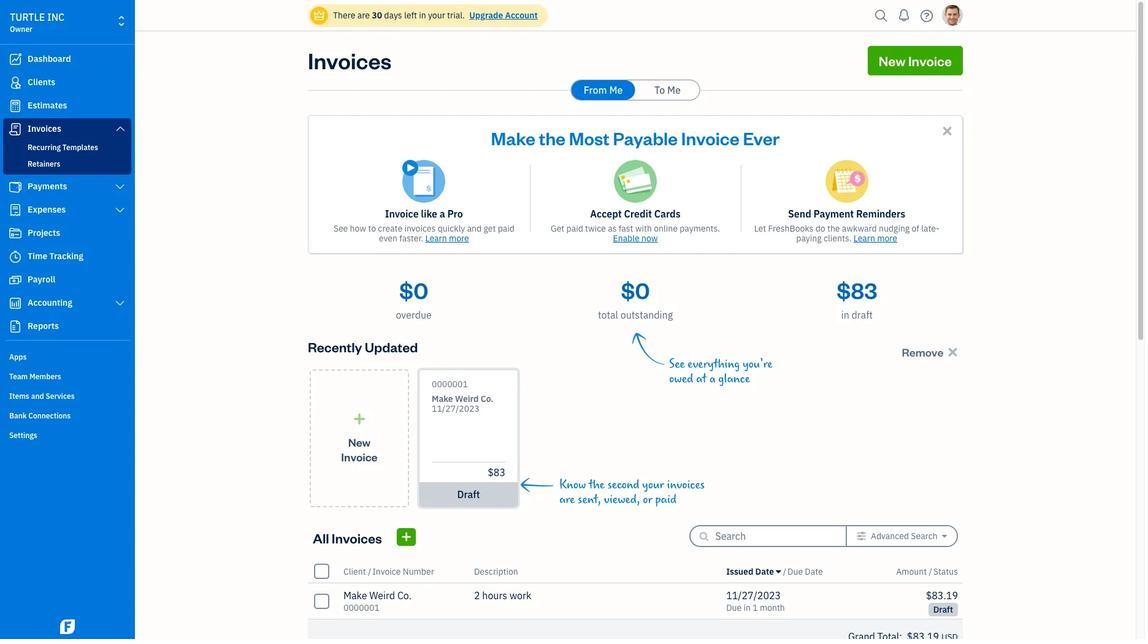 Task type: vqa. For each thing, say whether or not it's contained in the screenshot.
HERE.
no



Task type: describe. For each thing, give the bounding box(es) containing it.
online
[[654, 223, 678, 234]]

paying
[[797, 233, 822, 244]]

dashboard image
[[8, 53, 23, 66]]

items and services
[[9, 392, 75, 401]]

1 horizontal spatial new invoice
[[879, 52, 952, 69]]

learn more for a
[[426, 233, 469, 244]]

go to help image
[[917, 6, 937, 25]]

time
[[28, 251, 47, 262]]

invoice like a pro
[[385, 208, 463, 220]]

expenses
[[28, 204, 66, 215]]

0 horizontal spatial your
[[428, 10, 445, 21]]

accounting link
[[3, 293, 131, 315]]

estimates link
[[3, 95, 131, 117]]

times image
[[946, 345, 960, 359]]

0 vertical spatial invoices
[[308, 46, 392, 75]]

co. inside 0000001 make weird co. 11/27/2023
[[481, 394, 494, 405]]

accept credit cards get paid twice as fast with online payments. enable now
[[551, 208, 720, 244]]

0 vertical spatial new
[[879, 52, 906, 69]]

due inside 11/27/2023 due in 1 month
[[727, 603, 742, 614]]

paid inside see how to create invoices quickly and get paid even faster.
[[498, 223, 515, 234]]

recurring templates
[[28, 143, 98, 152]]

from me link
[[572, 80, 635, 100]]

remove
[[902, 345, 944, 359]]

weird inside make weird co. 0000001
[[370, 590, 395, 603]]

chart image
[[8, 298, 23, 310]]

weird inside 0000001 make weird co. 11/27/2023
[[455, 394, 479, 405]]

expense image
[[8, 204, 23, 217]]

create
[[378, 223, 403, 234]]

description
[[474, 567, 518, 578]]

issued
[[727, 567, 754, 578]]

chevron large down image for payments
[[114, 182, 126, 192]]

get
[[484, 223, 496, 234]]

accounting
[[28, 298, 72, 309]]

timer image
[[8, 251, 23, 263]]

reminders
[[857, 208, 906, 220]]

viewed,
[[604, 493, 640, 507]]

twice
[[585, 223, 606, 234]]

paid inside accept credit cards get paid twice as fast with online payments. enable now
[[567, 223, 583, 234]]

30
[[372, 10, 382, 21]]

owed
[[669, 372, 693, 387]]

crown image
[[313, 9, 326, 22]]

quickly
[[438, 223, 465, 234]]

me for from me
[[610, 84, 623, 96]]

time tracking
[[28, 251, 83, 262]]

invoice right client link
[[373, 567, 401, 578]]

invoices for paid
[[667, 479, 705, 493]]

clients
[[28, 77, 55, 88]]

client image
[[8, 77, 23, 89]]

second
[[608, 479, 640, 493]]

turtle
[[10, 11, 45, 23]]

more for invoice like a pro
[[449, 233, 469, 244]]

add invoice image
[[401, 530, 412, 545]]

or
[[643, 493, 653, 507]]

invoices for even
[[405, 223, 436, 234]]

the inside let freshbooks do the awkward nudging of late- paying clients.
[[828, 223, 840, 234]]

chevron large down image
[[114, 124, 126, 134]]

projects link
[[3, 223, 131, 245]]

main element
[[0, 0, 166, 640]]

to me
[[655, 84, 681, 96]]

2 hours work
[[474, 590, 532, 603]]

payable
[[613, 126, 678, 150]]

now
[[642, 233, 658, 244]]

1
[[753, 603, 758, 614]]

accept credit cards image
[[614, 160, 657, 203]]

invoices inside main element
[[28, 123, 61, 134]]

tracking
[[49, 251, 83, 262]]

see everything you're owed at a glance
[[669, 358, 773, 387]]

retainers
[[28, 160, 60, 169]]

send
[[789, 208, 812, 220]]

hours
[[482, 590, 508, 603]]

connections
[[28, 412, 71, 421]]

invoice up create
[[385, 208, 419, 220]]

payment image
[[8, 181, 23, 193]]

know
[[560, 479, 586, 493]]

let freshbooks do the awkward nudging of late- paying clients.
[[754, 223, 940, 244]]

clients.
[[824, 233, 852, 244]]

dashboard
[[28, 53, 71, 64]]

upgrade account link
[[467, 10, 538, 21]]

sent,
[[578, 493, 601, 507]]

make weird co. 0000001
[[344, 590, 412, 614]]

amount
[[897, 567, 927, 578]]

left
[[404, 10, 417, 21]]

make for make weird co. 0000001
[[344, 590, 367, 603]]

paid inside know the second your invoices are sent, viewed, or paid
[[656, 493, 677, 507]]

see for see everything you're owed at a glance
[[669, 358, 685, 372]]

even
[[379, 233, 398, 244]]

Search text field
[[716, 527, 826, 547]]

client link
[[344, 567, 368, 578]]

clients link
[[3, 72, 131, 94]]

1 horizontal spatial due
[[788, 567, 803, 578]]

enable
[[613, 233, 640, 244]]

total
[[598, 309, 618, 322]]

account
[[505, 10, 538, 21]]

there
[[333, 10, 356, 21]]

team members link
[[3, 368, 131, 386]]

co. inside make weird co. 0000001
[[398, 590, 412, 603]]

nudging
[[879, 223, 910, 234]]

client / invoice number
[[344, 567, 434, 578]]

work
[[510, 590, 532, 603]]

in inside the $83 in draft
[[842, 309, 850, 322]]

2
[[474, 590, 480, 603]]

at
[[696, 372, 707, 387]]

advanced search
[[871, 531, 938, 542]]

amount link
[[897, 567, 929, 578]]

pro
[[448, 208, 463, 220]]

apps link
[[3, 348, 131, 366]]

0 horizontal spatial in
[[419, 10, 426, 21]]

issued date link
[[727, 567, 783, 578]]

11/27/2023 inside 0000001 make weird co. 11/27/2023
[[432, 404, 480, 415]]

draft inside the $83 in draft
[[852, 309, 873, 322]]

0 horizontal spatial draft
[[457, 489, 480, 501]]

expenses link
[[3, 199, 131, 222]]

learn for reminders
[[854, 233, 876, 244]]

invoice number link
[[373, 567, 434, 578]]

of
[[912, 223, 920, 234]]

awkward
[[842, 223, 877, 234]]

draft inside $83.19 draft
[[934, 605, 953, 616]]

templates
[[62, 143, 98, 152]]

/ for client
[[368, 567, 371, 578]]

caretdown image
[[942, 532, 947, 542]]

payments link
[[3, 176, 131, 198]]

you're
[[743, 358, 773, 372]]

invoice like a pro image
[[403, 160, 446, 203]]



Task type: locate. For each thing, give the bounding box(es) containing it.
invoice left ever on the top right
[[682, 126, 740, 150]]

0 vertical spatial chevron large down image
[[114, 182, 126, 192]]

in inside 11/27/2023 due in 1 month
[[744, 603, 751, 614]]

from
[[584, 84, 607, 96]]

$0 up "overdue"
[[399, 276, 428, 305]]

are
[[358, 10, 370, 21], [560, 493, 575, 507]]

date for issued date
[[756, 567, 774, 578]]

2 vertical spatial make
[[344, 590, 367, 603]]

me right from
[[610, 84, 623, 96]]

0 vertical spatial a
[[440, 208, 445, 220]]

invoice
[[909, 52, 952, 69], [682, 126, 740, 150], [385, 208, 419, 220], [341, 450, 378, 464], [373, 567, 401, 578]]

2 vertical spatial draft
[[934, 605, 953, 616]]

the left most
[[539, 126, 566, 150]]

chevron large down image for expenses
[[114, 206, 126, 215]]

reports link
[[3, 316, 131, 338]]

invoices up client link
[[332, 530, 382, 547]]

0 horizontal spatial and
[[31, 392, 44, 401]]

11/27/2023
[[432, 404, 480, 415], [727, 590, 781, 603]]

0000001 inside make weird co. 0000001
[[344, 603, 380, 614]]

me inside from me link
[[610, 84, 623, 96]]

0 horizontal spatial invoices
[[405, 223, 436, 234]]

0 vertical spatial $83
[[837, 276, 878, 305]]

glance
[[719, 372, 750, 387]]

see up owed
[[669, 358, 685, 372]]

2 chevron large down image from the top
[[114, 206, 126, 215]]

due date link
[[788, 567, 823, 578]]

the for make the most payable invoice ever
[[539, 126, 566, 150]]

more for send payment reminders
[[878, 233, 898, 244]]

ever
[[743, 126, 780, 150]]

learn right clients.
[[854, 233, 876, 244]]

upgrade
[[470, 10, 503, 21]]

fast
[[619, 223, 633, 234]]

0 horizontal spatial /
[[368, 567, 371, 578]]

credit
[[624, 208, 652, 220]]

1 $0 from the left
[[399, 276, 428, 305]]

0 horizontal spatial 0000001
[[344, 603, 380, 614]]

bank connections
[[9, 412, 71, 421]]

learn right faster.
[[426, 233, 447, 244]]

and inside main element
[[31, 392, 44, 401]]

0 horizontal spatial the
[[539, 126, 566, 150]]

$83 for $83
[[488, 467, 506, 479]]

1 learn more from the left
[[426, 233, 469, 244]]

0 vertical spatial your
[[428, 10, 445, 21]]

team
[[9, 372, 28, 382]]

0 horizontal spatial 11/27/2023
[[432, 404, 480, 415]]

chevron large down image inside payments link
[[114, 182, 126, 192]]

1 chevron large down image from the top
[[114, 182, 126, 192]]

1 horizontal spatial 0000001
[[432, 379, 468, 390]]

2 me from the left
[[668, 84, 681, 96]]

2 hours work link
[[460, 584, 722, 620]]

more down the "pro"
[[449, 233, 469, 244]]

$0 total outstanding
[[598, 276, 673, 322]]

your inside know the second your invoices are sent, viewed, or paid
[[642, 479, 664, 493]]

more
[[449, 233, 469, 244], [878, 233, 898, 244]]

see inside see how to create invoices quickly and get paid even faster.
[[334, 223, 348, 234]]

make inside make weird co. 0000001
[[344, 590, 367, 603]]

from me
[[584, 84, 623, 96]]

1 vertical spatial a
[[710, 372, 716, 387]]

1 horizontal spatial see
[[669, 358, 685, 372]]

see inside see everything you're owed at a glance
[[669, 358, 685, 372]]

report image
[[8, 321, 23, 333]]

me right to
[[668, 84, 681, 96]]

1 vertical spatial new
[[348, 435, 371, 449]]

new inside new invoice
[[348, 435, 371, 449]]

1 vertical spatial invoices
[[28, 123, 61, 134]]

0 horizontal spatial are
[[358, 10, 370, 21]]

1 horizontal spatial new invoice link
[[868, 46, 963, 75]]

2 horizontal spatial paid
[[656, 493, 677, 507]]

2 vertical spatial in
[[744, 603, 751, 614]]

new down search image
[[879, 52, 906, 69]]

11/27/2023 due in 1 month
[[727, 590, 785, 614]]

2 horizontal spatial /
[[929, 567, 932, 578]]

co.
[[481, 394, 494, 405], [398, 590, 412, 603]]

team members
[[9, 372, 61, 382]]

2 vertical spatial the
[[589, 479, 605, 493]]

0 horizontal spatial me
[[610, 84, 623, 96]]

$0 inside $0 total outstanding
[[621, 276, 650, 305]]

recurring
[[28, 143, 61, 152]]

0000001
[[432, 379, 468, 390], [344, 603, 380, 614]]

invoice down go to help image
[[909, 52, 952, 69]]

1 vertical spatial 0000001
[[344, 603, 380, 614]]

1 vertical spatial due
[[727, 603, 742, 614]]

due right caretdown image
[[788, 567, 803, 578]]

month
[[760, 603, 785, 614]]

items and services link
[[3, 387, 131, 406]]

a left the "pro"
[[440, 208, 445, 220]]

0 horizontal spatial a
[[440, 208, 445, 220]]

learn
[[426, 233, 447, 244], [854, 233, 876, 244]]

0 vertical spatial due
[[788, 567, 803, 578]]

1 horizontal spatial paid
[[567, 223, 583, 234]]

0 horizontal spatial $0
[[399, 276, 428, 305]]

project image
[[8, 228, 23, 240]]

late-
[[922, 223, 940, 234]]

chevron large down image inside the accounting link
[[114, 299, 126, 309]]

chevron large down image
[[114, 182, 126, 192], [114, 206, 126, 215], [114, 299, 126, 309]]

0 vertical spatial weird
[[455, 394, 479, 405]]

0 vertical spatial see
[[334, 223, 348, 234]]

new down the plus icon
[[348, 435, 371, 449]]

invoices inside know the second your invoices are sent, viewed, or paid
[[667, 479, 705, 493]]

0 vertical spatial make
[[491, 126, 536, 150]]

2 $0 from the left
[[621, 276, 650, 305]]

and
[[467, 223, 482, 234], [31, 392, 44, 401]]

0 vertical spatial new invoice link
[[868, 46, 963, 75]]

settings image
[[857, 532, 867, 542]]

all
[[313, 530, 329, 547]]

0 horizontal spatial learn
[[426, 233, 447, 244]]

chevron large down image up projects link
[[114, 206, 126, 215]]

due
[[788, 567, 803, 578], [727, 603, 742, 614]]

invoices inside see how to create invoices quickly and get paid even faster.
[[405, 223, 436, 234]]

0 vertical spatial invoices
[[405, 223, 436, 234]]

1 horizontal spatial date
[[805, 567, 823, 578]]

1 horizontal spatial in
[[744, 603, 751, 614]]

2 / from the left
[[783, 567, 787, 578]]

0 vertical spatial new invoice
[[879, 52, 952, 69]]

the right the do
[[828, 223, 840, 234]]

$0 for $0 total outstanding
[[621, 276, 650, 305]]

reports
[[28, 321, 59, 332]]

new invoice
[[879, 52, 952, 69], [341, 435, 378, 464]]

1 vertical spatial your
[[642, 479, 664, 493]]

are inside know the second your invoices are sent, viewed, or paid
[[560, 493, 575, 507]]

due left 1
[[727, 603, 742, 614]]

3 / from the left
[[929, 567, 932, 578]]

1 vertical spatial invoices
[[667, 479, 705, 493]]

0 horizontal spatial new
[[348, 435, 371, 449]]

close image
[[941, 124, 955, 138]]

notifications image
[[895, 3, 914, 28]]

most
[[569, 126, 610, 150]]

/ right client
[[368, 567, 371, 578]]

your up or
[[642, 479, 664, 493]]

1 horizontal spatial new
[[879, 52, 906, 69]]

1 horizontal spatial make
[[432, 394, 453, 405]]

new
[[879, 52, 906, 69], [348, 435, 371, 449]]

are left 30 at the left of page
[[358, 10, 370, 21]]

invoices up recurring
[[28, 123, 61, 134]]

plus image
[[352, 413, 367, 426]]

0 horizontal spatial more
[[449, 233, 469, 244]]

items
[[9, 392, 29, 401]]

0 vertical spatial 0000001
[[432, 379, 468, 390]]

1 horizontal spatial a
[[710, 372, 716, 387]]

2 vertical spatial invoices
[[332, 530, 382, 547]]

see left how
[[334, 223, 348, 234]]

learn more down the "pro"
[[426, 233, 469, 244]]

date left caretdown image
[[756, 567, 774, 578]]

1 vertical spatial draft
[[457, 489, 480, 501]]

1 vertical spatial new invoice link
[[310, 370, 409, 508]]

1 horizontal spatial co.
[[481, 394, 494, 405]]

1 vertical spatial and
[[31, 392, 44, 401]]

1 horizontal spatial and
[[467, 223, 482, 234]]

freshbooks
[[768, 223, 814, 234]]

me for to me
[[668, 84, 681, 96]]

cards
[[654, 208, 681, 220]]

1 vertical spatial 11/27/2023
[[727, 590, 781, 603]]

/ right caretdown image
[[783, 567, 787, 578]]

2 horizontal spatial make
[[491, 126, 536, 150]]

0 vertical spatial draft
[[852, 309, 873, 322]]

as
[[608, 223, 617, 234]]

0 vertical spatial in
[[419, 10, 426, 21]]

0 horizontal spatial weird
[[370, 590, 395, 603]]

draft
[[852, 309, 873, 322], [457, 489, 480, 501], [934, 605, 953, 616]]

new invoice link for know the second your invoices are sent, viewed, or paid
[[310, 370, 409, 508]]

are down know
[[560, 493, 575, 507]]

services
[[46, 392, 75, 401]]

0 horizontal spatial new invoice
[[341, 435, 378, 464]]

payment
[[814, 208, 854, 220]]

11/27/2023 inside 11/27/2023 due in 1 month
[[727, 590, 781, 603]]

1 / from the left
[[368, 567, 371, 578]]

2 horizontal spatial the
[[828, 223, 840, 234]]

your left trial.
[[428, 10, 445, 21]]

search image
[[872, 6, 892, 25]]

0 vertical spatial the
[[539, 126, 566, 150]]

0 horizontal spatial $83
[[488, 467, 506, 479]]

get
[[551, 223, 565, 234]]

chevron large down image down retainers link
[[114, 182, 126, 192]]

1 horizontal spatial draft
[[852, 309, 873, 322]]

more down reminders
[[878, 233, 898, 244]]

$0 for $0 overdue
[[399, 276, 428, 305]]

your
[[428, 10, 445, 21], [642, 479, 664, 493]]

0000001 inside 0000001 make weird co. 11/27/2023
[[432, 379, 468, 390]]

0 horizontal spatial learn more
[[426, 233, 469, 244]]

new invoice link for invoices
[[868, 46, 963, 75]]

1 horizontal spatial your
[[642, 479, 664, 493]]

overdue
[[396, 309, 432, 322]]

the up sent,
[[589, 479, 605, 493]]

accept
[[590, 208, 622, 220]]

issued date
[[727, 567, 774, 578]]

caretdown image
[[776, 567, 781, 577]]

invoices down there
[[308, 46, 392, 75]]

$83.19
[[926, 590, 958, 603]]

2 date from the left
[[805, 567, 823, 578]]

invoice down the plus icon
[[341, 450, 378, 464]]

me inside to me link
[[668, 84, 681, 96]]

a right at
[[710, 372, 716, 387]]

make for make the most payable invoice ever
[[491, 126, 536, 150]]

estimates
[[28, 100, 67, 111]]

time tracking link
[[3, 246, 131, 268]]

a
[[440, 208, 445, 220], [710, 372, 716, 387]]

1 horizontal spatial me
[[668, 84, 681, 96]]

make inside 0000001 make weird co. 11/27/2023
[[432, 394, 453, 405]]

client
[[344, 567, 366, 578]]

2 more from the left
[[878, 233, 898, 244]]

1 more from the left
[[449, 233, 469, 244]]

estimate image
[[8, 100, 23, 112]]

the for know the second your invoices are sent, viewed, or paid
[[589, 479, 605, 493]]

1 horizontal spatial invoices
[[667, 479, 705, 493]]

1 date from the left
[[756, 567, 774, 578]]

apps
[[9, 353, 27, 362]]

bank connections link
[[3, 407, 131, 425]]

2 learn from the left
[[854, 233, 876, 244]]

know the second your invoices are sent, viewed, or paid
[[560, 479, 705, 507]]

invoice image
[[8, 123, 23, 136]]

trial.
[[447, 10, 465, 21]]

learn more down reminders
[[854, 233, 898, 244]]

money image
[[8, 274, 23, 287]]

new invoice down go to help image
[[879, 52, 952, 69]]

and inside see how to create invoices quickly and get paid even faster.
[[467, 223, 482, 234]]

$0 inside $0 overdue
[[399, 276, 428, 305]]

3 chevron large down image from the top
[[114, 299, 126, 309]]

like
[[421, 208, 437, 220]]

2 learn more from the left
[[854, 233, 898, 244]]

0 vertical spatial co.
[[481, 394, 494, 405]]

with
[[636, 223, 652, 234]]

/ for amount
[[929, 567, 932, 578]]

1 vertical spatial weird
[[370, 590, 395, 603]]

1 vertical spatial the
[[828, 223, 840, 234]]

paid
[[498, 223, 515, 234], [567, 223, 583, 234], [656, 493, 677, 507]]

1 vertical spatial new invoice
[[341, 435, 378, 464]]

everything
[[688, 358, 740, 372]]

settings link
[[3, 426, 131, 445]]

all invoices
[[313, 530, 382, 547]]

1 vertical spatial in
[[842, 309, 850, 322]]

1 horizontal spatial the
[[589, 479, 605, 493]]

1 horizontal spatial $0
[[621, 276, 650, 305]]

turtle inc owner
[[10, 11, 65, 34]]

a inside see everything you're owed at a glance
[[710, 372, 716, 387]]

learn for a
[[426, 233, 447, 244]]

1 vertical spatial co.
[[398, 590, 412, 603]]

new invoice down the plus icon
[[341, 435, 378, 464]]

there are 30 days left in your trial. upgrade account
[[333, 10, 538, 21]]

and left get
[[467, 223, 482, 234]]

$83
[[837, 276, 878, 305], [488, 467, 506, 479]]

0 vertical spatial 11/27/2023
[[432, 404, 480, 415]]

payroll link
[[3, 269, 131, 291]]

date right caretdown image
[[805, 567, 823, 578]]

retainers link
[[6, 157, 129, 172]]

1 learn from the left
[[426, 233, 447, 244]]

1 horizontal spatial learn
[[854, 233, 876, 244]]

see for see how to create invoices quickly and get paid even faster.
[[334, 223, 348, 234]]

to
[[368, 223, 376, 234]]

make
[[491, 126, 536, 150], [432, 394, 453, 405], [344, 590, 367, 603]]

0 horizontal spatial new invoice link
[[310, 370, 409, 508]]

1 horizontal spatial $83
[[837, 276, 878, 305]]

send payment reminders image
[[826, 160, 869, 203]]

freshbooks image
[[58, 620, 77, 635]]

1 vertical spatial see
[[669, 358, 685, 372]]

amount / status
[[897, 567, 958, 578]]

0 horizontal spatial paid
[[498, 223, 515, 234]]

$83 for $83 in draft
[[837, 276, 878, 305]]

number
[[403, 567, 434, 578]]

2 vertical spatial chevron large down image
[[114, 299, 126, 309]]

0 horizontal spatial see
[[334, 223, 348, 234]]

recently
[[308, 339, 362, 356]]

1 horizontal spatial more
[[878, 233, 898, 244]]

0 vertical spatial are
[[358, 10, 370, 21]]

1 vertical spatial make
[[432, 394, 453, 405]]

/ left status link
[[929, 567, 932, 578]]

1 horizontal spatial are
[[560, 493, 575, 507]]

do
[[816, 223, 826, 234]]

$0 up outstanding
[[621, 276, 650, 305]]

1 horizontal spatial learn more
[[854, 233, 898, 244]]

1 vertical spatial chevron large down image
[[114, 206, 126, 215]]

1 horizontal spatial /
[[783, 567, 787, 578]]

and right items
[[31, 392, 44, 401]]

1 vertical spatial $83
[[488, 467, 506, 479]]

1 me from the left
[[610, 84, 623, 96]]

learn more for reminders
[[854, 233, 898, 244]]

chevron large down image down payroll link
[[114, 299, 126, 309]]

0 horizontal spatial co.
[[398, 590, 412, 603]]

1 vertical spatial are
[[560, 493, 575, 507]]

2 horizontal spatial in
[[842, 309, 850, 322]]

date for due date
[[805, 567, 823, 578]]

payroll
[[28, 274, 55, 285]]

1 horizontal spatial 11/27/2023
[[727, 590, 781, 603]]

faster.
[[400, 233, 424, 244]]

members
[[29, 372, 61, 382]]

the inside know the second your invoices are sent, viewed, or paid
[[589, 479, 605, 493]]

payments
[[28, 181, 67, 192]]

let
[[754, 223, 766, 234]]

$0 overdue
[[396, 276, 432, 322]]

chevron large down image for accounting
[[114, 299, 126, 309]]



